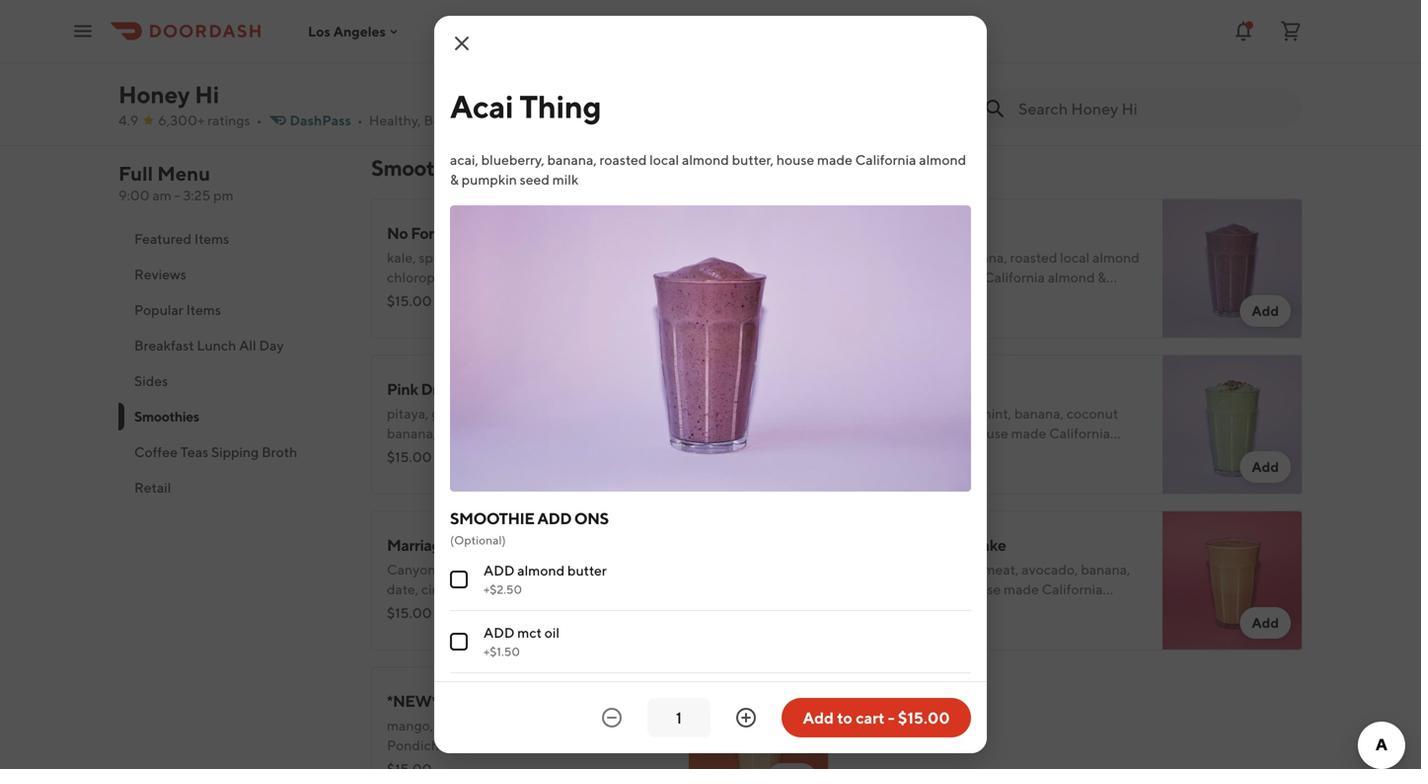 Task type: vqa. For each thing, say whether or not it's contained in the screenshot.
Chocolate Milkshake date,
yes



Task type: locate. For each thing, give the bounding box(es) containing it.
1 milkshake from the left
[[452, 536, 523, 554]]

marriage
[[387, 536, 450, 554]]

0 horizontal spatial •
[[256, 112, 262, 128]]

featured
[[134, 231, 192, 247]]

milk inside acai, blueberry, banana, roasted local almond butter, house made california almond & pumpkin seed milk
[[553, 171, 579, 188]]

0 vertical spatial acai,
[[450, 152, 479, 168]]

1 vertical spatial local
[[1061, 249, 1090, 266]]

$15.00 up merman
[[861, 293, 906, 309]]

add up +$2.50
[[484, 562, 515, 579]]

chocolate milkshake image
[[1163, 511, 1303, 651]]

house inside "no fomo kale, spinach, avocado, mango, banana, chlorophyll, mint, cinnamon, house made california almond & pumpkin seed milk"
[[566, 269, 604, 285]]

1 • from the left
[[256, 112, 262, 128]]

cinnamon, inside "no fomo kale, spinach, avocado, mango, banana, chlorophyll, mint, cinnamon, house made california almond & pumpkin seed milk"
[[498, 269, 564, 285]]

pumpkin
[[462, 171, 517, 188], [513, 289, 568, 305], [861, 289, 916, 305], [923, 445, 978, 461], [923, 601, 978, 617]]

extra
[[435, 34, 467, 50]]

acai
[[450, 88, 514, 125], [861, 224, 892, 242]]

items for popular items
[[186, 302, 221, 318]]

2 vertical spatial add
[[484, 625, 515, 641]]

avocado,
[[474, 249, 530, 266], [1022, 561, 1079, 578]]

0 vertical spatial coffee
[[134, 444, 178, 460]]

cinnamon, for chocolate
[[896, 581, 961, 597]]

$15.00 right cart in the bottom of the page
[[899, 709, 951, 727]]

0 horizontal spatial avocado,
[[474, 249, 530, 266]]

1 vertical spatial of
[[498, 34, 511, 50]]

mint,
[[464, 269, 496, 285], [980, 405, 1012, 422]]

0 vertical spatial add
[[538, 509, 572, 528]]

0 vertical spatial avocado,
[[474, 249, 530, 266]]

•
[[256, 112, 262, 128], [357, 112, 363, 128], [469, 112, 475, 128]]

no
[[387, 224, 408, 242]]

no fomo image
[[689, 198, 829, 339]]

0 horizontal spatial coffee
[[134, 444, 178, 460]]

add mct oil +$1.50
[[484, 625, 560, 659]]

add button for thing
[[1241, 295, 1292, 327]]

date, inside the "chocolate milkshake raw cacao, coconut meat, avocado, banana, date, cinnamon, house made california almond & pumpkin seed milk"
[[861, 581, 893, 597]]

date, down canyon
[[387, 581, 419, 597]]

0 vertical spatial cacao
[[899, 425, 936, 441]]

add for mct
[[484, 625, 515, 641]]

1 vertical spatial roasted
[[1011, 249, 1058, 266]]

avocado, inside "no fomo kale, spinach, avocado, mango, banana, chlorophyll, mint, cinnamon, house made california almond & pumpkin seed milk"
[[474, 249, 530, 266]]

$15.00 for acai thing
[[861, 293, 906, 309]]

meat, right cacao,
[[984, 561, 1019, 578]]

acai thing acai, blueberry, banana, roasted local almond butter, house made california almond & pumpkin seed milk
[[861, 224, 1140, 305]]

0 horizontal spatial acai
[[450, 88, 514, 125]]

2 horizontal spatial cinnamon,
[[896, 581, 961, 597]]

marriage milkshake image
[[689, 511, 829, 651]]

1 vertical spatial acai,
[[861, 249, 890, 266]]

1 horizontal spatial nibs,
[[939, 425, 968, 441]]

made inside the "chocolate milkshake raw cacao, coconut meat, avocado, banana, date, cinnamon, house made california almond & pumpkin seed milk"
[[1004, 581, 1040, 597]]

tart
[[525, 405, 547, 422]]

0 vertical spatial thing
[[520, 88, 602, 125]]

0 vertical spatial mint,
[[464, 269, 496, 285]]

cinnamon, down cacao,
[[896, 581, 961, 597]]

0 vertical spatial acai
[[450, 88, 514, 125]]

$15.00 down spirulina,
[[861, 449, 906, 465]]

-
[[174, 187, 180, 203], [889, 709, 895, 727]]

9:00
[[118, 187, 150, 203]]

california inside acai, blueberry, banana, roasted local almond butter, house made california almond & pumpkin seed milk
[[856, 152, 917, 168]]

1 vertical spatial avocado,
[[1022, 561, 1079, 578]]

made inside merman spirulina, chlorella, mint, banana, coconut meat, cacao nibs, house made california almond & pumpkin seed milk, coconut milk
[[1012, 425, 1047, 441]]

cinnamon, inside the "chocolate milkshake raw cacao, coconut meat, avocado, banana, date, cinnamon, house made california almond & pumpkin seed milk"
[[896, 581, 961, 597]]

1 horizontal spatial butter,
[[861, 269, 903, 285]]

- right am
[[174, 187, 180, 203]]

date, inside the "marriage milkshake canyon coffee cold brew, tahini, banana, date, cinnamon, cardamom, cacao nibs, coconut milk"
[[387, 581, 419, 597]]

breakfast lunch all day
[[134, 337, 284, 354]]

2 date, from the left
[[861, 581, 893, 597]]

0 horizontal spatial -
[[174, 187, 180, 203]]

almond inside add almond butter +$2.50
[[518, 562, 565, 579]]

meat, inside pink drink pitaya, goldenberries, tart cherry juice, banana, coconut meat, coconut milk $15.00
[[494, 425, 529, 441]]

add for chocolate milkshake
[[1253, 615, 1280, 631]]

milkshake up cold
[[452, 536, 523, 554]]

merman
[[861, 380, 920, 398]]

acai thing image
[[1163, 198, 1303, 339]]

0 vertical spatial butter,
[[732, 152, 774, 168]]

butter,
[[732, 152, 774, 168], [861, 269, 903, 285]]

1 horizontal spatial of
[[498, 34, 511, 50]]

2 horizontal spatial •
[[469, 112, 475, 128]]

add button for fomo
[[767, 295, 818, 327]]

0 horizontal spatial local
[[650, 152, 680, 168]]

mct
[[518, 625, 542, 641]]

smoothie add ons (optional)
[[450, 509, 609, 547]]

1 vertical spatial nibs,
[[602, 581, 631, 597]]

add inside add almond butter +$2.50
[[484, 562, 515, 579]]

milk
[[553, 171, 579, 188], [603, 289, 630, 305], [952, 289, 978, 305], [587, 425, 613, 441], [1100, 445, 1127, 461], [442, 601, 468, 617], [1014, 601, 1040, 617]]

thing inside acai thing acai, blueberry, banana, roasted local almond butter, house made california almond & pumpkin seed milk
[[895, 224, 935, 242]]

0 horizontal spatial mint,
[[464, 269, 496, 285]]

dashpass
[[290, 112, 351, 128]]

banana, inside pink drink pitaya, goldenberries, tart cherry juice, banana, coconut meat, coconut milk $15.00
[[387, 425, 437, 441]]

thing
[[520, 88, 602, 125], [895, 224, 935, 242]]

meat, down tart at the bottom left of page
[[494, 425, 529, 441]]

1 vertical spatial acai
[[861, 224, 892, 242]]

healthy, bowls • 1.8 mi
[[369, 112, 518, 128]]

0 vertical spatial nibs,
[[939, 425, 968, 441]]

mint, down spinach,
[[464, 269, 496, 285]]

cinnamon, down canyon
[[422, 581, 487, 597]]

0 vertical spatial of
[[421, 8, 435, 27]]

0 horizontal spatial milkshake
[[452, 536, 523, 554]]

0 vertical spatial roasted
[[600, 152, 647, 168]]

milk inside the "chocolate milkshake raw cacao, coconut meat, avocado, banana, date, cinnamon, house made california almond & pumpkin seed milk"
[[1014, 601, 1040, 617]]

angeles
[[334, 23, 386, 39]]

1 horizontal spatial roasted
[[1011, 249, 1058, 266]]

0 horizontal spatial thing
[[520, 88, 602, 125]]

Current quantity is 1 number field
[[660, 707, 699, 729]]

0 horizontal spatial meat,
[[494, 425, 529, 441]]

merman spirulina, chlorella, mint, banana, coconut meat, cacao nibs, house made california almond & pumpkin seed milk, coconut milk
[[861, 380, 1127, 461]]

pumpkin up merman
[[861, 289, 916, 305]]

items
[[194, 231, 229, 247], [186, 302, 221, 318]]

pumpkin down mango,
[[513, 289, 568, 305]]

• right ratings
[[256, 112, 262, 128]]

roasted inside acai thing acai, blueberry, banana, roasted local almond butter, house made california almond & pumpkin seed milk
[[1011, 249, 1058, 266]]

add button for milkshake
[[1241, 607, 1292, 639]]

milk inside "no fomo kale, spinach, avocado, mango, banana, chlorophyll, mint, cinnamon, house made california almond & pumpkin seed milk"
[[603, 289, 630, 305]]

0 horizontal spatial acai,
[[450, 152, 479, 168]]

cacao down spirulina,
[[899, 425, 936, 441]]

milk inside the "marriage milkshake canyon coffee cold brew, tahini, banana, date, cinnamon, cardamom, cacao nibs, coconut milk"
[[442, 601, 468, 617]]

1 horizontal spatial local
[[1061, 249, 1090, 266]]

nibs, down butter
[[602, 581, 631, 597]]

0 horizontal spatial smoothies
[[134, 408, 199, 425]]

add inside smoothie add ons (optional)
[[538, 509, 572, 528]]

seed inside acai thing acai, blueberry, banana, roasted local almond butter, house made california almond & pumpkin seed milk
[[919, 289, 949, 305]]

popular items
[[134, 302, 221, 318]]

1 horizontal spatial acai
[[861, 224, 892, 242]]

made inside acai, blueberry, banana, roasted local almond butter, house made california almond & pumpkin seed milk
[[818, 152, 853, 168]]

chlorophyll,
[[387, 269, 461, 285]]

milkshake inside the "marriage milkshake canyon coffee cold brew, tahini, banana, date, cinnamon, cardamom, cacao nibs, coconut milk"
[[452, 536, 523, 554]]

1 horizontal spatial cinnamon,
[[498, 269, 564, 285]]

1 vertical spatial items
[[186, 302, 221, 318]]

nibs, down chlorella,
[[939, 425, 968, 441]]

coffee teas sipping broth button
[[118, 434, 348, 470]]

side of sauce image
[[689, 0, 829, 114]]

items up breakfast lunch all day
[[186, 302, 221, 318]]

1 horizontal spatial •
[[357, 112, 363, 128]]

$15.00 down canyon
[[387, 605, 432, 621]]

1 horizontal spatial blueberry,
[[892, 249, 956, 266]]

goldenberries,
[[432, 405, 522, 422]]

coffee inside button
[[134, 444, 178, 460]]

blueberry, inside acai thing acai, blueberry, banana, roasted local almond butter, house made california almond & pumpkin seed milk
[[892, 249, 956, 266]]

local
[[650, 152, 680, 168], [1061, 249, 1090, 266]]

$15.00 for marriage milkshake
[[387, 605, 432, 621]]

retail
[[134, 479, 171, 496]]

pumpkin inside acai, blueberry, banana, roasted local almond butter, house made california almond & pumpkin seed milk
[[462, 171, 517, 188]]

seed inside acai, blueberry, banana, roasted local almond butter, house made california almond & pumpkin seed milk
[[520, 171, 550, 188]]

cacao down butter
[[562, 581, 599, 597]]

• left 1.8
[[469, 112, 475, 128]]

brew,
[[515, 561, 549, 578]]

cacao inside merman spirulina, chlorella, mint, banana, coconut meat, cacao nibs, house made california almond & pumpkin seed milk, coconut milk
[[899, 425, 936, 441]]

cinnamon, down mango,
[[498, 269, 564, 285]]

california inside merman spirulina, chlorella, mint, banana, coconut meat, cacao nibs, house made california almond & pumpkin seed milk, coconut milk
[[1050, 425, 1111, 441]]

& inside "no fomo kale, spinach, avocado, mango, banana, chlorophyll, mint, cinnamon, house made california almond & pumpkin seed milk"
[[501, 289, 510, 305]]

1 horizontal spatial mint,
[[980, 405, 1012, 422]]

date, for marriage milkshake
[[387, 581, 419, 597]]

0 horizontal spatial cinnamon,
[[422, 581, 487, 597]]

1 vertical spatial cacao
[[562, 581, 599, 597]]

pondicherry
[[441, 692, 526, 711]]

almond inside "no fomo kale, spinach, avocado, mango, banana, chlorophyll, mint, cinnamon, house made california almond & pumpkin seed milk"
[[451, 289, 498, 305]]

mint, right chlorella,
[[980, 405, 1012, 422]]

0 vertical spatial blueberry,
[[482, 152, 545, 168]]

of
[[421, 8, 435, 27], [498, 34, 511, 50]]

+$2.50
[[484, 583, 522, 596]]

spirulina,
[[861, 405, 917, 422]]

notification bell image
[[1232, 19, 1256, 43]]

1 horizontal spatial date,
[[861, 581, 893, 597]]

- inside full menu 9:00 am - 3:25 pm
[[174, 187, 180, 203]]

0 vertical spatial local
[[650, 152, 680, 168]]

0 vertical spatial items
[[194, 231, 229, 247]]

coconut
[[1067, 405, 1119, 422], [439, 425, 491, 441], [532, 425, 584, 441], [1046, 445, 1098, 461], [929, 561, 981, 578], [387, 601, 439, 617]]

milk inside pink drink pitaya, goldenberries, tart cherry juice, banana, coconut meat, coconut milk $15.00
[[587, 425, 613, 441]]

of up "an"
[[421, 8, 435, 27]]

seed
[[520, 171, 550, 188], [571, 289, 601, 305], [919, 289, 949, 305], [981, 445, 1011, 461], [981, 601, 1011, 617]]

pumpkin down cacao,
[[923, 601, 978, 617]]

$15.00 down chlorophyll,
[[387, 293, 432, 309]]

blueberry,
[[482, 152, 545, 168], [892, 249, 956, 266]]

thing inside dialog
[[520, 88, 602, 125]]

reviews button
[[118, 257, 348, 292]]

$15.00 down pitaya,
[[387, 449, 432, 465]]

add for pink drink
[[779, 459, 806, 475]]

add for acai thing
[[1253, 303, 1280, 319]]

- inside button
[[889, 709, 895, 727]]

milkshake for chocolate milkshake
[[936, 536, 1007, 554]]

milkshake inside the "chocolate milkshake raw cacao, coconut meat, avocado, banana, date, cinnamon, house made california almond & pumpkin seed milk"
[[936, 536, 1007, 554]]

coffee up retail
[[134, 444, 178, 460]]

0 horizontal spatial cacao
[[562, 581, 599, 597]]

1 vertical spatial add
[[484, 562, 515, 579]]

1 vertical spatial -
[[889, 709, 895, 727]]

smoothies down sides
[[134, 408, 199, 425]]

mint, inside merman spirulina, chlorella, mint, banana, coconut meat, cacao nibs, house made california almond & pumpkin seed milk, coconut milk
[[980, 405, 1012, 422]]

1 vertical spatial butter,
[[861, 269, 903, 285]]

day
[[259, 337, 284, 354]]

thing for acai thing
[[520, 88, 602, 125]]

raw
[[861, 561, 884, 578]]

1 horizontal spatial avocado,
[[1022, 561, 1079, 578]]

pumpkin down 1.8
[[462, 171, 517, 188]]

milkshake right chocolate
[[936, 536, 1007, 554]]

add up "+$1.50"
[[484, 625, 515, 641]]

1 horizontal spatial acai,
[[861, 249, 890, 266]]

1 horizontal spatial -
[[889, 709, 895, 727]]

0 horizontal spatial of
[[421, 8, 435, 27]]

$15.00 down raw
[[861, 605, 906, 621]]

date, down raw
[[861, 581, 893, 597]]

None checkbox
[[450, 571, 468, 589], [450, 633, 468, 651], [450, 571, 468, 589], [450, 633, 468, 651]]

add inside button
[[803, 709, 834, 727]]

&
[[450, 171, 459, 188], [1098, 269, 1107, 285], [501, 289, 510, 305], [911, 445, 920, 461], [911, 601, 920, 617]]

full
[[118, 162, 153, 185]]

2 milkshake from the left
[[936, 536, 1007, 554]]

*new* pondicherry lassi image
[[689, 667, 829, 769]]

butter, inside acai, blueberry, banana, roasted local almond butter, house made california almond & pumpkin seed milk
[[732, 152, 774, 168]]

side of sauce add an extra side of sauce $1.50
[[387, 8, 550, 74]]

0 horizontal spatial date,
[[387, 581, 419, 597]]

1 horizontal spatial smoothies
[[371, 155, 474, 181]]

side
[[387, 8, 418, 27]]

made inside "no fomo kale, spinach, avocado, mango, banana, chlorophyll, mint, cinnamon, house made california almond & pumpkin seed milk"
[[607, 269, 642, 285]]

3 • from the left
[[469, 112, 475, 128]]

4.9
[[118, 112, 139, 128]]

smoothies down bowls on the left top of the page
[[371, 155, 474, 181]]

items up reviews button
[[194, 231, 229, 247]]

cinnamon, for marriage
[[422, 581, 487, 597]]

add inside side of sauce add an extra side of sauce $1.50
[[387, 34, 414, 50]]

banana, inside merman spirulina, chlorella, mint, banana, coconut meat, cacao nibs, house made california almond & pumpkin seed milk, coconut milk
[[1015, 405, 1065, 422]]

meat, down spirulina,
[[861, 425, 897, 441]]

acai inside acai thing acai, blueberry, banana, roasted local almond butter, house made california almond & pumpkin seed milk
[[861, 224, 892, 242]]

honey
[[118, 80, 190, 109]]

1 horizontal spatial milkshake
[[936, 536, 1007, 554]]

date,
[[387, 581, 419, 597], [861, 581, 893, 597]]

1 horizontal spatial thing
[[895, 224, 935, 242]]

1 vertical spatial mint,
[[980, 405, 1012, 422]]

1 horizontal spatial cacao
[[899, 425, 936, 441]]

& inside acai thing acai, blueberry, banana, roasted local almond butter, house made california almond & pumpkin seed milk
[[1098, 269, 1107, 285]]

of right side
[[498, 34, 511, 50]]

acai inside dialog
[[450, 88, 514, 125]]

6,300+ ratings •
[[158, 112, 262, 128]]

1 vertical spatial thing
[[895, 224, 935, 242]]

cacao
[[899, 425, 936, 441], [562, 581, 599, 597]]

• left healthy,
[[357, 112, 363, 128]]

decrease quantity by 1 image
[[600, 706, 624, 730]]

add left ons on the left of page
[[538, 509, 572, 528]]

coconut inside the "chocolate milkshake raw cacao, coconut meat, avocado, banana, date, cinnamon, house made california almond & pumpkin seed milk"
[[929, 561, 981, 578]]

roasted
[[600, 152, 647, 168], [1011, 249, 1058, 266]]

featured items button
[[118, 221, 348, 257]]

milkshake
[[452, 536, 523, 554], [936, 536, 1007, 554]]

milkshake for marriage milkshake
[[452, 536, 523, 554]]

1 horizontal spatial coffee
[[439, 561, 482, 578]]

add inside add mct oil +$1.50
[[484, 625, 515, 641]]

1 date, from the left
[[387, 581, 419, 597]]

cinnamon, inside the "marriage milkshake canyon coffee cold brew, tahini, banana, date, cinnamon, cardamom, cacao nibs, coconut milk"
[[422, 581, 487, 597]]

0 vertical spatial smoothies
[[371, 155, 474, 181]]

2 horizontal spatial meat,
[[984, 561, 1019, 578]]

nibs,
[[939, 425, 968, 441], [602, 581, 631, 597]]

0 vertical spatial -
[[174, 187, 180, 203]]

0 horizontal spatial nibs,
[[602, 581, 631, 597]]

meat, inside the "chocolate milkshake raw cacao, coconut meat, avocado, banana, date, cinnamon, house made california almond & pumpkin seed milk"
[[984, 561, 1019, 578]]

0 horizontal spatial roasted
[[600, 152, 647, 168]]

1 vertical spatial coffee
[[439, 561, 482, 578]]

coffee down (optional)
[[439, 561, 482, 578]]

cold
[[485, 561, 512, 578]]

1 vertical spatial blueberry,
[[892, 249, 956, 266]]

pumpkin down chlorella,
[[923, 445, 978, 461]]

0 horizontal spatial blueberry,
[[482, 152, 545, 168]]

1 horizontal spatial meat,
[[861, 425, 897, 441]]

0 horizontal spatial butter,
[[732, 152, 774, 168]]

marriage milkshake canyon coffee cold brew, tahini, banana, date, cinnamon, cardamom, cacao nibs, coconut milk
[[387, 536, 643, 617]]

- right cart in the bottom of the page
[[889, 709, 895, 727]]

add
[[538, 509, 572, 528], [484, 562, 515, 579], [484, 625, 515, 641]]



Task type: describe. For each thing, give the bounding box(es) containing it.
nibs, inside the "marriage milkshake canyon coffee cold brew, tahini, banana, date, cinnamon, cardamom, cacao nibs, coconut milk"
[[602, 581, 631, 597]]

banana, inside "no fomo kale, spinach, avocado, mango, banana, chlorophyll, mint, cinnamon, house made california almond & pumpkin seed milk"
[[582, 249, 632, 266]]

drink
[[421, 380, 459, 398]]

pitaya,
[[387, 405, 429, 422]]

california inside acai thing acai, blueberry, banana, roasted local almond butter, house made california almond & pumpkin seed milk
[[985, 269, 1046, 285]]

add button for drink
[[767, 451, 818, 483]]

smoothie
[[450, 509, 535, 528]]

milk,
[[1014, 445, 1043, 461]]

add button for spirulina,
[[1241, 451, 1292, 483]]

house inside merman spirulina, chlorella, mint, banana, coconut meat, cacao nibs, house made california almond & pumpkin seed milk, coconut milk
[[971, 425, 1009, 441]]

banana, inside the "chocolate milkshake raw cacao, coconut meat, avocado, banana, date, cinnamon, house made california almond & pumpkin seed milk"
[[1082, 561, 1131, 578]]

made inside acai thing acai, blueberry, banana, roasted local almond butter, house made california almond & pumpkin seed milk
[[946, 269, 982, 285]]

house inside the "chocolate milkshake raw cacao, coconut meat, avocado, banana, date, cinnamon, house made california almond & pumpkin seed milk"
[[964, 581, 1002, 597]]

lunch
[[197, 337, 236, 354]]

kale,
[[387, 249, 416, 266]]

2 • from the left
[[357, 112, 363, 128]]

roasted inside acai, blueberry, banana, roasted local almond butter, house made california almond & pumpkin seed milk
[[600, 152, 647, 168]]

hi
[[195, 80, 219, 109]]

coconut inside the "marriage milkshake canyon coffee cold brew, tahini, banana, date, cinnamon, cardamom, cacao nibs, coconut milk"
[[387, 601, 439, 617]]

side
[[470, 34, 495, 50]]

Item Search search field
[[1019, 98, 1288, 119]]

seed inside the "chocolate milkshake raw cacao, coconut meat, avocado, banana, date, cinnamon, house made california almond & pumpkin seed milk"
[[981, 601, 1011, 617]]

pumpkin inside acai thing acai, blueberry, banana, roasted local almond butter, house made california almond & pumpkin seed milk
[[861, 289, 916, 305]]

cacao,
[[886, 561, 927, 578]]

california inside "no fomo kale, spinach, avocado, mango, banana, chlorophyll, mint, cinnamon, house made california almond & pumpkin seed milk"
[[387, 289, 448, 305]]

mi
[[503, 112, 518, 128]]

to
[[838, 709, 853, 727]]

butter
[[568, 562, 607, 579]]

add item to cart image
[[779, 763, 806, 769]]

nibs, inside merman spirulina, chlorella, mint, banana, coconut meat, cacao nibs, house made california almond & pumpkin seed milk, coconut milk
[[939, 425, 968, 441]]

teas
[[180, 444, 209, 460]]

acai thing dialog
[[434, 16, 987, 769]]

smoothie add ons group
[[450, 508, 972, 769]]

pumpkin inside the "chocolate milkshake raw cacao, coconut meat, avocado, banana, date, cinnamon, house made california almond & pumpkin seed milk"
[[923, 601, 978, 617]]

thing for acai thing acai, blueberry, banana, roasted local almond butter, house made california almond & pumpkin seed milk
[[895, 224, 935, 242]]

almond inside merman spirulina, chlorella, mint, banana, coconut meat, cacao nibs, house made california almond & pumpkin seed milk, coconut milk
[[861, 445, 908, 461]]

banana, inside the "marriage milkshake canyon coffee cold brew, tahini, banana, date, cinnamon, cardamom, cacao nibs, coconut milk"
[[593, 561, 643, 578]]

increase quantity by 1 image
[[735, 706, 758, 730]]

milk inside acai thing acai, blueberry, banana, roasted local almond butter, house made california almond & pumpkin seed milk
[[952, 289, 978, 305]]

add to cart - $15.00
[[803, 709, 951, 727]]

pink
[[387, 380, 418, 398]]

house inside acai thing acai, blueberry, banana, roasted local almond butter, house made california almond & pumpkin seed milk
[[906, 269, 944, 285]]

sides
[[134, 373, 168, 389]]

$15.00 inside pink drink pitaya, goldenberries, tart cherry juice, banana, coconut meat, coconut milk $15.00
[[387, 449, 432, 465]]

close acai thing image
[[450, 32, 474, 55]]

acai, inside acai, blueberry, banana, roasted local almond butter, house made california almond & pumpkin seed milk
[[450, 152, 479, 168]]

los angeles
[[308, 23, 386, 39]]

breakfast lunch all day button
[[118, 328, 348, 363]]

pink drink image
[[689, 355, 829, 495]]

canyon
[[387, 561, 436, 578]]

menu
[[157, 162, 210, 185]]

add for no fomo
[[779, 303, 806, 319]]

breakfast
[[134, 337, 194, 354]]

blueberry, inside acai, blueberry, banana, roasted local almond butter, house made california almond & pumpkin seed milk
[[482, 152, 545, 168]]

6,300+
[[158, 112, 205, 128]]

sides button
[[118, 363, 348, 399]]

lassi
[[528, 692, 563, 711]]

chlorella,
[[920, 405, 978, 422]]

items for featured items
[[194, 231, 229, 247]]

spinach,
[[419, 249, 471, 266]]

& inside acai, blueberry, banana, roasted local almond butter, house made california almond & pumpkin seed milk
[[450, 171, 459, 188]]

california inside the "chocolate milkshake raw cacao, coconut meat, avocado, banana, date, cinnamon, house made california almond & pumpkin seed milk"
[[1042, 581, 1104, 597]]

chocolate milkshake raw cacao, coconut meat, avocado, banana, date, cinnamon, house made california almond & pumpkin seed milk
[[861, 536, 1131, 617]]

popular
[[134, 302, 183, 318]]

pumpkin inside merman spirulina, chlorella, mint, banana, coconut meat, cacao nibs, house made california almond & pumpkin seed milk, coconut milk
[[923, 445, 978, 461]]

sauce
[[514, 34, 550, 50]]

banana, inside acai thing acai, blueberry, banana, roasted local almond butter, house made california almond & pumpkin seed milk
[[958, 249, 1008, 266]]

pink drink pitaya, goldenberries, tart cherry juice, banana, coconut meat, coconut milk $15.00
[[387, 380, 626, 465]]

$15.00 for no fomo
[[387, 293, 432, 309]]

chocolate
[[861, 536, 933, 554]]

• for 6,300+ ratings •
[[256, 112, 262, 128]]

0 items, open order cart image
[[1280, 19, 1303, 43]]

full menu 9:00 am - 3:25 pm
[[118, 162, 234, 203]]

bowls
[[424, 112, 462, 128]]

$15.00 for chocolate milkshake
[[861, 605, 906, 621]]

los
[[308, 23, 331, 39]]

add for almond
[[484, 562, 515, 579]]

merman image
[[1163, 355, 1303, 495]]

$1.50
[[387, 58, 422, 74]]

+$1.50
[[484, 645, 520, 659]]

milk inside merman spirulina, chlorella, mint, banana, coconut meat, cacao nibs, house made california almond & pumpkin seed milk, coconut milk
[[1100, 445, 1127, 461]]

3:25
[[183, 187, 211, 203]]

& inside merman spirulina, chlorella, mint, banana, coconut meat, cacao nibs, house made california almond & pumpkin seed milk, coconut milk
[[911, 445, 920, 461]]

meat, inside merman spirulina, chlorella, mint, banana, coconut meat, cacao nibs, house made california almond & pumpkin seed milk, coconut milk
[[861, 425, 897, 441]]

fomo
[[411, 224, 451, 242]]

seed inside "no fomo kale, spinach, avocado, mango, banana, chlorophyll, mint, cinnamon, house made california almond & pumpkin seed milk"
[[571, 289, 601, 305]]

date, for chocolate milkshake
[[861, 581, 893, 597]]

cacao inside the "marriage milkshake canyon coffee cold brew, tahini, banana, date, cinnamon, cardamom, cacao nibs, coconut milk"
[[562, 581, 599, 597]]

almond inside the "chocolate milkshake raw cacao, coconut meat, avocado, banana, date, cinnamon, house made california almond & pumpkin seed milk"
[[861, 601, 908, 617]]

sipping
[[211, 444, 259, 460]]

reviews
[[134, 266, 186, 282]]

retail button
[[118, 470, 348, 506]]

am
[[153, 187, 172, 203]]

add to cart - $15.00 button
[[782, 698, 972, 738]]

healthy,
[[369, 112, 421, 128]]

house inside acai, blueberry, banana, roasted local almond butter, house made california almond & pumpkin seed milk
[[777, 152, 815, 168]]

cherry
[[550, 405, 590, 422]]

open menu image
[[71, 19, 95, 43]]

featured items
[[134, 231, 229, 247]]

mango,
[[533, 249, 579, 266]]

seed inside merman spirulina, chlorella, mint, banana, coconut meat, cacao nibs, house made california almond & pumpkin seed milk, coconut milk
[[981, 445, 1011, 461]]

pm
[[213, 187, 234, 203]]

acai for acai thing
[[450, 88, 514, 125]]

local inside acai thing acai, blueberry, banana, roasted local almond butter, house made california almond & pumpkin seed milk
[[1061, 249, 1090, 266]]

mint, inside "no fomo kale, spinach, avocado, mango, banana, chlorophyll, mint, cinnamon, house made california almond & pumpkin seed milk"
[[464, 269, 496, 285]]

pumpkin inside "no fomo kale, spinach, avocado, mango, banana, chlorophyll, mint, cinnamon, house made california almond & pumpkin seed milk"
[[513, 289, 568, 305]]

oil
[[545, 625, 560, 641]]

los angeles button
[[308, 23, 402, 39]]

avocado, inside the "chocolate milkshake raw cacao, coconut meat, avocado, banana, date, cinnamon, house made california almond & pumpkin seed milk"
[[1022, 561, 1079, 578]]

popular items button
[[118, 292, 348, 328]]

local inside acai, blueberry, banana, roasted local almond butter, house made california almond & pumpkin seed milk
[[650, 152, 680, 168]]

sauce
[[438, 8, 480, 27]]

broth
[[262, 444, 298, 460]]

acai thing
[[450, 88, 602, 125]]

butter, inside acai thing acai, blueberry, banana, roasted local almond butter, house made california almond & pumpkin seed milk
[[861, 269, 903, 285]]

an
[[417, 34, 432, 50]]

coffee inside the "marriage milkshake canyon coffee cold brew, tahini, banana, date, cinnamon, cardamom, cacao nibs, coconut milk"
[[439, 561, 482, 578]]

dashpass •
[[290, 112, 363, 128]]

acai, blueberry, banana, roasted local almond butter, house made california almond & pumpkin seed milk
[[450, 152, 967, 188]]

$15.00 for merman
[[861, 449, 906, 465]]

honey hi
[[118, 80, 219, 109]]

cart
[[856, 709, 885, 727]]

no fomo kale, spinach, avocado, mango, banana, chlorophyll, mint, cinnamon, house made california almond & pumpkin seed milk
[[387, 224, 642, 305]]

ratings
[[208, 112, 250, 128]]

& inside the "chocolate milkshake raw cacao, coconut meat, avocado, banana, date, cinnamon, house made california almond & pumpkin seed milk"
[[911, 601, 920, 617]]

1 vertical spatial smoothies
[[134, 408, 199, 425]]

coffee teas sipping broth
[[134, 444, 298, 460]]

acai for acai thing acai, blueberry, banana, roasted local almond butter, house made california almond & pumpkin seed milk
[[861, 224, 892, 242]]

• for healthy, bowls • 1.8 mi
[[469, 112, 475, 128]]

cinnamon, for no
[[498, 269, 564, 285]]

$15.00 inside button
[[899, 709, 951, 727]]

*new*
[[387, 692, 438, 711]]

banana, inside acai, blueberry, banana, roasted local almond butter, house made california almond & pumpkin seed milk
[[548, 152, 597, 168]]

add for merman
[[1253, 459, 1280, 475]]

ons
[[575, 509, 609, 528]]

all
[[239, 337, 256, 354]]

(optional)
[[450, 533, 506, 547]]

cardamom,
[[490, 581, 560, 597]]

*new* pondicherry lassi
[[387, 692, 563, 711]]

acai, inside acai thing acai, blueberry, banana, roasted local almond butter, house made california almond & pumpkin seed milk
[[861, 249, 890, 266]]



